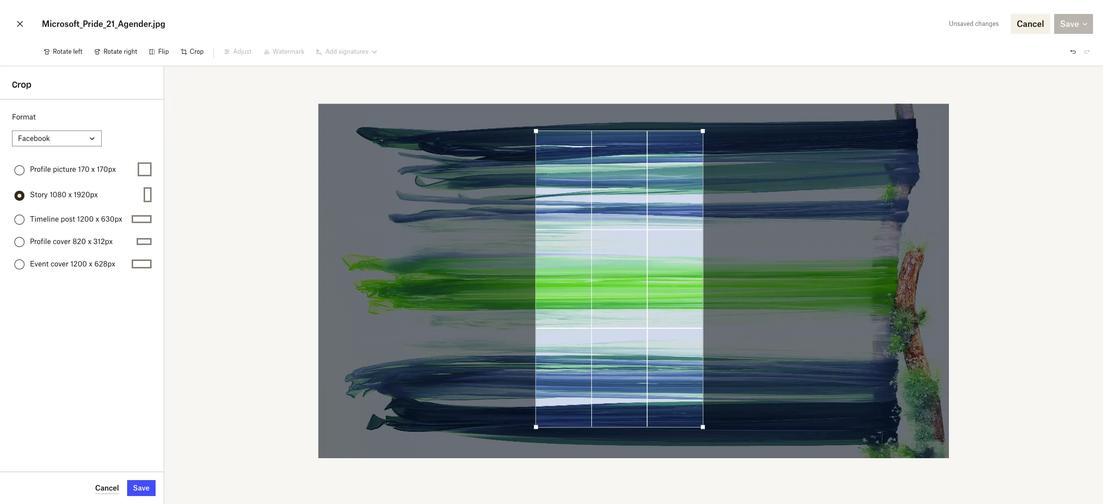 Task type: locate. For each thing, give the bounding box(es) containing it.
2 profile from the top
[[30, 237, 51, 246]]

rotate inside button
[[103, 48, 122, 55]]

x left 628px
[[89, 260, 92, 268]]

Format button
[[12, 131, 102, 147]]

1920px
[[74, 190, 98, 199]]

630px
[[101, 215, 122, 223]]

cover right event
[[51, 260, 68, 268]]

x for 170 x 170px
[[91, 165, 95, 174]]

changes
[[975, 20, 999, 27]]

1 vertical spatial profile
[[30, 237, 51, 246]]

1 profile from the top
[[30, 165, 51, 174]]

0 horizontal spatial rotate
[[53, 48, 72, 55]]

cover
[[53, 237, 71, 246], [51, 260, 68, 268]]

0 vertical spatial crop
[[190, 48, 204, 55]]

1 vertical spatial cancel
[[95, 484, 119, 492]]

None field
[[0, 0, 77, 11]]

cancel button
[[1011, 14, 1050, 34], [95, 483, 119, 495]]

cover left 820
[[53, 237, 71, 246]]

cancel right changes
[[1017, 19, 1044, 29]]

save button
[[127, 481, 156, 497]]

1 horizontal spatial crop
[[190, 48, 204, 55]]

0 horizontal spatial crop
[[12, 80, 31, 90]]

x left the 630px
[[96, 215, 99, 223]]

crop
[[190, 48, 204, 55], [12, 80, 31, 90]]

0 vertical spatial cancel button
[[1011, 14, 1050, 34]]

close image
[[14, 16, 26, 32]]

rotate left right in the left top of the page
[[103, 48, 122, 55]]

1200 right post
[[77, 215, 94, 223]]

x
[[91, 165, 95, 174], [68, 190, 72, 199], [96, 215, 99, 223], [88, 237, 91, 246], [89, 260, 92, 268]]

x for 1200 x 628px
[[89, 260, 92, 268]]

profile picture 170 x 170px
[[30, 165, 116, 174]]

rotate right
[[103, 48, 137, 55]]

cancel left save
[[95, 484, 119, 492]]

0 vertical spatial profile
[[30, 165, 51, 174]]

rotate inside 'button'
[[53, 48, 72, 55]]

1200 for 1200 x 630px
[[77, 215, 94, 223]]

left
[[73, 48, 82, 55]]

2 rotate from the left
[[103, 48, 122, 55]]

None radio
[[14, 165, 24, 175], [14, 215, 24, 225], [14, 237, 24, 247], [14, 260, 24, 270], [14, 165, 24, 175], [14, 215, 24, 225], [14, 237, 24, 247], [14, 260, 24, 270]]

x right 170
[[91, 165, 95, 174]]

1200 down 820
[[70, 260, 87, 268]]

profile
[[30, 165, 51, 174], [30, 237, 51, 246]]

crop up format
[[12, 80, 31, 90]]

rotate left the left
[[53, 48, 72, 55]]

1 vertical spatial 1200
[[70, 260, 87, 268]]

right
[[124, 48, 137, 55]]

cancel
[[1017, 19, 1044, 29], [95, 484, 119, 492]]

1 horizontal spatial rotate
[[103, 48, 122, 55]]

cancel button right changes
[[1011, 14, 1050, 34]]

rotate left button
[[38, 44, 88, 60]]

post
[[61, 215, 75, 223]]

1200
[[77, 215, 94, 223], [70, 260, 87, 268]]

unsaved
[[949, 20, 974, 27]]

cover for profile cover
[[53, 237, 71, 246]]

1 horizontal spatial cancel
[[1017, 19, 1044, 29]]

rotate
[[53, 48, 72, 55], [103, 48, 122, 55]]

story
[[30, 190, 48, 199]]

0 vertical spatial 1200
[[77, 215, 94, 223]]

1 vertical spatial cover
[[51, 260, 68, 268]]

profile up event
[[30, 237, 51, 246]]

1 rotate from the left
[[53, 48, 72, 55]]

1 vertical spatial cancel button
[[95, 483, 119, 495]]

0 vertical spatial cover
[[53, 237, 71, 246]]

x right 820
[[88, 237, 91, 246]]

cancel button left save button
[[95, 483, 119, 495]]

profile left picture
[[30, 165, 51, 174]]

flip button
[[143, 44, 175, 60]]

None radio
[[14, 191, 24, 201]]

1 vertical spatial crop
[[12, 80, 31, 90]]

story 1080 x 1920px
[[30, 190, 98, 199]]

crop right flip
[[190, 48, 204, 55]]



Task type: describe. For each thing, give the bounding box(es) containing it.
0 vertical spatial cancel
[[1017, 19, 1044, 29]]

profile cover 820 x 312px
[[30, 237, 113, 246]]

microsoft_pride_21_agender.jpg
[[42, 19, 165, 29]]

0 horizontal spatial cancel
[[95, 484, 119, 492]]

rotate right button
[[88, 44, 143, 60]]

flip
[[158, 48, 169, 55]]

312px
[[93, 237, 113, 246]]

x for 820 x 312px
[[88, 237, 91, 246]]

picture
[[53, 165, 76, 174]]

rotate left
[[53, 48, 82, 55]]

170
[[78, 165, 89, 174]]

format
[[12, 113, 36, 121]]

event
[[30, 260, 49, 268]]

crop inside button
[[190, 48, 204, 55]]

profile for profile cover 820 x 312px
[[30, 237, 51, 246]]

820
[[73, 237, 86, 246]]

rotate for rotate right
[[103, 48, 122, 55]]

save
[[133, 484, 150, 493]]

timeline
[[30, 215, 59, 223]]

cover for event cover
[[51, 260, 68, 268]]

x right 1080 on the left top of the page
[[68, 190, 72, 199]]

rotate for rotate left
[[53, 48, 72, 55]]

profile for profile picture 170 x 170px
[[30, 165, 51, 174]]

170px
[[97, 165, 116, 174]]

0 horizontal spatial cancel button
[[95, 483, 119, 495]]

1 horizontal spatial cancel button
[[1011, 14, 1050, 34]]

crop button
[[175, 44, 210, 60]]

unsaved changes
[[949, 20, 999, 27]]

1080
[[50, 190, 66, 199]]

628px
[[94, 260, 115, 268]]

facebook
[[18, 134, 50, 143]]

timeline post 1200 x 630px
[[30, 215, 122, 223]]

x for 1200 x 630px
[[96, 215, 99, 223]]

event cover 1200 x 628px
[[30, 260, 115, 268]]

1200 for 1200 x 628px
[[70, 260, 87, 268]]



Task type: vqa. For each thing, say whether or not it's contained in the screenshot.
the Try
no



